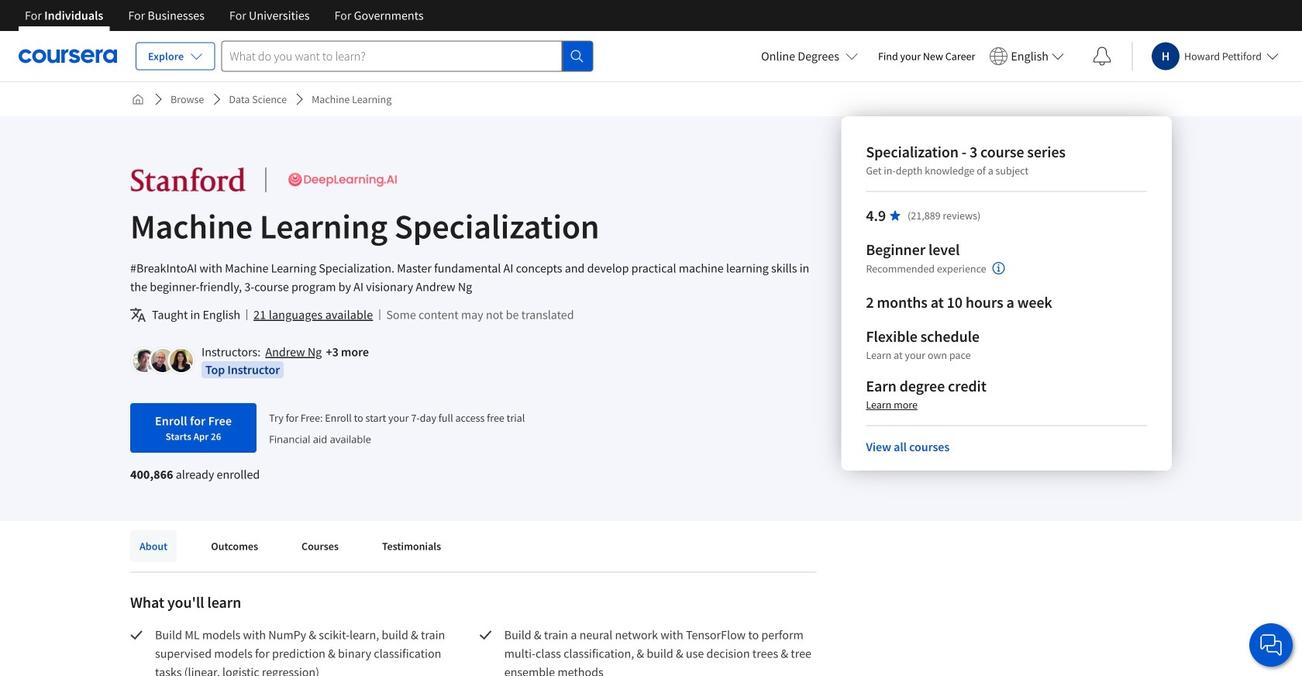 Task type: locate. For each thing, give the bounding box(es) containing it.
home image
[[132, 93, 144, 105]]

deeplearning.ai image
[[285, 166, 401, 194]]

stanford university image
[[130, 166, 247, 194]]

None search field
[[221, 41, 593, 72]]

What do you want to learn? text field
[[221, 41, 562, 72]]

information about difficulty level pre-requisites. image
[[993, 262, 1005, 274]]



Task type: describe. For each thing, give the bounding box(es) containing it.
aarti bagul image
[[170, 349, 193, 372]]

andrew ng image
[[133, 349, 156, 372]]

banner navigation
[[12, 0, 436, 31]]

learn more about degree credit element
[[866, 397, 918, 413]]

geoff ladwig image
[[151, 349, 174, 372]]

coursera image
[[19, 44, 117, 68]]



Task type: vqa. For each thing, say whether or not it's contained in the screenshot.
'Geoff Ladwig' Icon
yes



